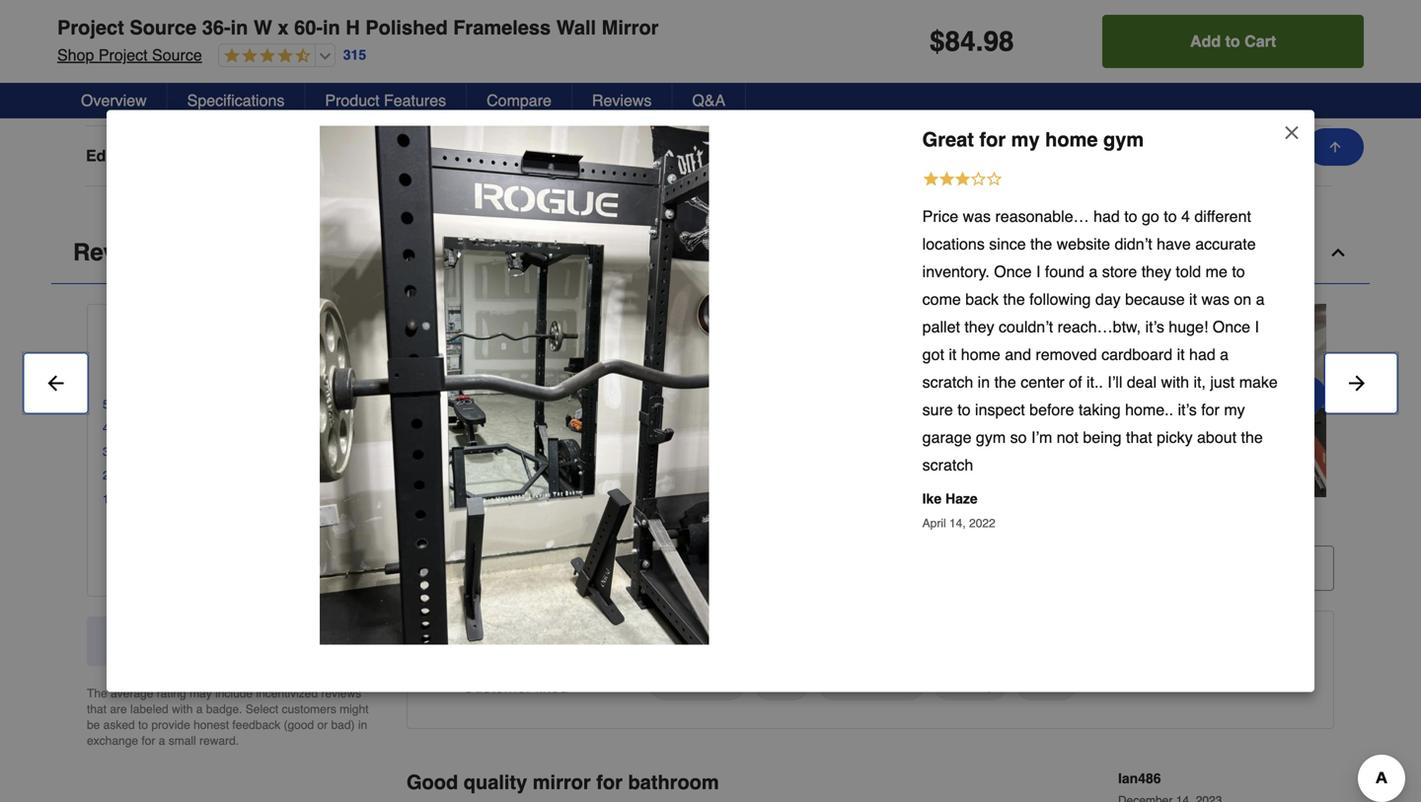 Task type: locate. For each thing, give the bounding box(es) containing it.
ike haze april 14, 2022
[[923, 491, 996, 531]]

2 horizontal spatial no
[[829, 86, 850, 105]]

no frame cell
[[267, 86, 429, 106], [548, 86, 711, 106], [829, 86, 992, 106]]

0 vertical spatial 5
[[329, 323, 340, 346]]

reviews up beveled cell
[[592, 91, 652, 110]]

scratch up the sure
[[923, 373, 974, 391]]

1 vertical spatial reviews
[[73, 239, 168, 266]]

1 horizontal spatial type
[[129, 146, 165, 165]]

a
[[1089, 263, 1098, 281], [1257, 290, 1265, 309], [1221, 346, 1229, 364], [196, 703, 203, 717], [159, 734, 165, 748]]

$ 84 . 98
[[930, 26, 1015, 57]]

1 vertical spatial 4
[[103, 421, 109, 435]]

that
[[1127, 429, 1153, 447], [87, 703, 107, 717]]

0 vertical spatial once
[[995, 263, 1032, 281]]

hide filters button
[[407, 546, 578, 591]]

thickness
[[662, 675, 733, 693]]

1 3% from the top
[[342, 445, 359, 459]]

.
[[976, 26, 984, 57]]

price was reasonable… had to go to 4 different locations since the website didn't have accurate inventory. once i found a store they told me to come back the following day because it was on a pallet they couldn't reach…btw, it's huge! once i got it home and removed cardboard it had a scratch in the center of it.. i'll deal with it, just make sure to inspect before taking home.. it's for my garage gym so i'm not being that picky about the scratch
[[923, 207, 1278, 474]]

0 vertical spatial 315
[[343, 47, 366, 63]]

3 no from the left
[[829, 86, 850, 105]]

1 vertical spatial they
[[965, 318, 995, 336]]

0 horizontal spatial 315
[[343, 47, 366, 63]]

1 horizontal spatial frame
[[573, 86, 613, 105]]

0 horizontal spatial quality
[[464, 771, 527, 794]]

was up 'locations'
[[963, 207, 991, 226]]

polished right h
[[366, 16, 448, 39]]

0 horizontal spatial they
[[965, 318, 995, 336]]

0 vertical spatial they
[[1142, 263, 1172, 281]]

0 vertical spatial polished
[[366, 16, 448, 39]]

it right the got
[[949, 346, 957, 364]]

1 frame from the left
[[291, 86, 331, 105]]

315 up hide filters button
[[407, 515, 433, 533]]

0 horizontal spatial had
[[1094, 207, 1120, 226]]

compare button
[[467, 83, 573, 118]]

2 no from the left
[[548, 86, 568, 105]]

the down reasonable… at the top of page
[[1031, 235, 1053, 253]]

1 horizontal spatial it's
[[1178, 401, 1197, 419]]

the up the couldn't
[[1004, 290, 1026, 309]]

1 no from the left
[[267, 86, 287, 105]]

2 vertical spatial customer
[[463, 678, 532, 696]]

taking
[[1079, 401, 1121, 419]]

0 horizontal spatial home
[[961, 346, 1001, 364]]

arrow up image
[[1328, 139, 1344, 155]]

with inside the average rating may include incentivized reviews that are labeled with a badge. select customers might be asked to provide honest feedback (good or bad) in exchange for a small reward.
[[172, 703, 193, 717]]

4 up 3
[[103, 421, 109, 435]]

1 horizontal spatial my
[[1225, 401, 1246, 419]]

before
[[1030, 401, 1075, 419]]

4 up the have
[[1182, 207, 1191, 226]]

home..
[[1126, 401, 1174, 419]]

reviews
[[592, 91, 652, 110], [73, 239, 168, 266]]

1 vertical spatial 3%
[[342, 469, 359, 483]]

0 horizontal spatial polished
[[267, 146, 327, 165]]

uploaded image image
[[320, 126, 709, 645], [415, 391, 608, 411], [618, 391, 812, 411], [821, 391, 1015, 411], [1025, 391, 1218, 411], [1228, 391, 1422, 411]]

arrow right image
[[1346, 372, 1369, 395]]

1 vertical spatial scratch
[[923, 456, 974, 474]]

3% up 5%
[[342, 469, 359, 483]]

1 horizontal spatial wall cell
[[548, 26, 711, 45]]

1 vertical spatial customer
[[428, 632, 501, 651]]

bathroom
[[628, 771, 719, 794]]

315 for 315
[[343, 47, 366, 63]]

for right mirror
[[597, 771, 623, 794]]

to inside "button"
[[1226, 32, 1241, 50]]

2 wall cell from the left
[[548, 26, 711, 45]]

the
[[1031, 235, 1053, 253], [1004, 290, 1026, 309], [995, 373, 1017, 391], [1242, 429, 1264, 447]]

of left it..
[[1069, 373, 1083, 391]]

customer liked
[[463, 678, 568, 696]]

that inside price was reasonable… had to go to 4 different locations since the website didn't have accurate inventory. once i found a store they told me to come back the following day because it was on a pallet they couldn't reach…btw, it's huge! once i got it home and removed cardboard it had a scratch in the center of it.. i'll deal with it, just make sure to inspect before taking home.. it's for my garage gym so i'm not being that picky about the scratch
[[1127, 429, 1153, 447]]

gym down polystyrene
[[1104, 128, 1145, 151]]

quality right good on the left of page
[[464, 771, 527, 794]]

cell
[[829, 26, 992, 45], [1111, 26, 1274, 45], [829, 146, 992, 166]]

1 horizontal spatial no frame cell
[[548, 86, 711, 106]]

pallet
[[923, 318, 961, 336]]

my down just
[[1225, 401, 1246, 419]]

type
[[86, 26, 122, 44], [129, 146, 165, 165]]

in down might in the left of the page
[[358, 719, 367, 732]]

1 no frame cell from the left
[[267, 86, 429, 106]]

for down provide
[[142, 734, 155, 748]]

with inside price was reasonable… had to go to 4 different locations since the website didn't have accurate inventory. once i found a store they told me to come back the following day because it was on a pallet they couldn't reach…btw, it's huge! once i got it home and removed cardboard it had a scratch in the center of it.. i'll deal with it, just make sure to inspect before taking home.. it's for my garage gym so i'm not being that picky about the scratch
[[1162, 373, 1190, 391]]

3 no frame from the left
[[829, 86, 894, 105]]

feedback
[[232, 719, 281, 732]]

good
[[407, 771, 458, 794]]

reviews button
[[573, 83, 673, 118], [51, 222, 1370, 284]]

1 vertical spatial home
[[961, 346, 1001, 364]]

in inside price was reasonable… had to go to 4 different locations since the website didn't have accurate inventory. once i found a store they told me to come back the following day because it was on a pallet they couldn't reach…btw, it's huge! once i got it home and removed cardboard it had a scratch in the center of it.. i'll deal with it, just make sure to inspect before taking home.. it's for my garage gym so i'm not being that picky about the scratch
[[978, 373, 990, 391]]

no frame cell up beveled cell
[[548, 86, 711, 106]]

0 vertical spatial gym
[[1104, 128, 1145, 151]]

1 horizontal spatial 315
[[407, 515, 433, 533]]

1 vertical spatial type
[[129, 146, 165, 165]]

0 horizontal spatial no frame cell
[[267, 86, 429, 106]]

0 vertical spatial reviews
[[592, 91, 652, 110]]

1 horizontal spatial no
[[548, 86, 568, 105]]

1 vertical spatial gym
[[976, 429, 1006, 447]]

3% for 2
[[342, 469, 359, 483]]

arrow left image
[[44, 372, 67, 395]]

had up it, at right top
[[1190, 346, 1216, 364]]

no frame
[[267, 86, 331, 105], [548, 86, 613, 105], [829, 86, 894, 105]]

0 vertical spatial that
[[1127, 429, 1153, 447]]

quality
[[946, 675, 995, 693], [464, 771, 527, 794]]

accurate
[[1196, 235, 1257, 253]]

q&a button
[[673, 83, 747, 118]]

1 horizontal spatial they
[[1142, 263, 1172, 281]]

0 vertical spatial of
[[307, 323, 323, 346]]

1 vertical spatial it's
[[1178, 401, 1197, 419]]

had up website
[[1094, 207, 1120, 226]]

customer
[[438, 515, 511, 533], [428, 632, 501, 651], [463, 678, 532, 696]]

got
[[923, 346, 945, 364]]

customer for customer liked
[[463, 678, 532, 696]]

0 vertical spatial with
[[1162, 373, 1190, 391]]

0 vertical spatial my
[[1012, 128, 1040, 151]]

i left the "found"
[[1037, 263, 1041, 281]]

to down labeled
[[138, 719, 148, 732]]

home inside price was reasonable… had to go to 4 different locations since the website didn't have accurate inventory. once i found a store they told me to come back the following day because it was on a pallet they couldn't reach…btw, it's huge! once i got it home and removed cardboard it had a scratch in the center of it.. i'll deal with it, just make sure to inspect before taking home.. it's for my garage gym so i'm not being that picky about the scratch
[[961, 346, 1001, 364]]

project up the shop
[[57, 16, 124, 39]]

website
[[1057, 235, 1111, 253]]

0 horizontal spatial that
[[87, 703, 107, 717]]

for right great
[[980, 128, 1006, 151]]

to right 'add'
[[1226, 32, 1241, 50]]

chevron up image
[[1329, 243, 1349, 263]]

1 vertical spatial polished
[[267, 146, 327, 165]]

type up shop project source
[[86, 26, 122, 44]]

my right great
[[1012, 128, 1040, 151]]

framed cell
[[1111, 146, 1274, 166]]

gym left so
[[976, 429, 1006, 447]]

of right out
[[307, 323, 323, 346]]

great
[[923, 128, 974, 151]]

wall cell
[[267, 26, 429, 45], [548, 26, 711, 45]]

1 vertical spatial that
[[87, 703, 107, 717]]

satisfaction button
[[818, 667, 926, 701]]

asked
[[103, 719, 135, 732]]

1 vertical spatial once
[[1213, 318, 1251, 336]]

quality left price at the right of the page
[[946, 675, 995, 693]]

1 horizontal spatial home
[[1046, 128, 1098, 151]]

1 vertical spatial project
[[99, 46, 148, 64]]

with down the "rating"
[[172, 703, 193, 717]]

5 up 3
[[103, 398, 109, 412]]

home left and at the right of page
[[961, 346, 1001, 364]]

1 horizontal spatial polished
[[366, 16, 448, 39]]

0 horizontal spatial gym
[[976, 429, 1006, 447]]

garage
[[923, 429, 972, 447]]

0 horizontal spatial 4
[[103, 421, 109, 435]]

me
[[1206, 263, 1228, 281]]

once down since
[[995, 263, 1032, 281]]

found
[[1045, 263, 1085, 281]]

a down provide
[[159, 734, 165, 748]]

1 horizontal spatial of
[[1069, 373, 1083, 391]]

0 vertical spatial type
[[86, 26, 122, 44]]

x
[[278, 16, 289, 39]]

home left framed
[[1046, 128, 1098, 151]]

2 no frame from the left
[[548, 86, 613, 105]]

features
[[384, 91, 446, 110]]

source up shop project source
[[130, 16, 197, 39]]

$
[[930, 26, 945, 57]]

specifications button
[[168, 83, 305, 118]]

i'll
[[1108, 373, 1123, 391]]

that down home..
[[1127, 429, 1153, 447]]

the average rating may include incentivized reviews that are labeled with a badge. select customers might be asked to provide honest feedback (good or bad) in exchange for a small reward.
[[87, 687, 369, 748]]

1 horizontal spatial i
[[1255, 318, 1260, 336]]

2 horizontal spatial no frame cell
[[829, 86, 992, 106]]

project up frame
[[99, 46, 148, 64]]

0 horizontal spatial it
[[949, 346, 957, 364]]

1 no frame from the left
[[267, 86, 331, 105]]

i up make
[[1255, 318, 1260, 336]]

once down 'on'
[[1213, 318, 1251, 336]]

ike
[[923, 491, 942, 507]]

customer down the customer sentiment
[[463, 678, 532, 696]]

customer up hide
[[438, 515, 511, 533]]

my
[[1012, 128, 1040, 151], [1225, 401, 1246, 419]]

no
[[267, 86, 287, 105], [548, 86, 568, 105], [829, 86, 850, 105]]

1 horizontal spatial 5
[[329, 323, 340, 346]]

0 vertical spatial i
[[1037, 263, 1041, 281]]

labeled
[[130, 703, 169, 717]]

liked
[[536, 678, 568, 696]]

customer up customer liked
[[428, 632, 501, 651]]

315 down h
[[343, 47, 366, 63]]

with left it, at right top
[[1162, 373, 1190, 391]]

about
[[1198, 429, 1237, 447]]

1 horizontal spatial quality
[[946, 675, 995, 693]]

it up huge!
[[1190, 290, 1198, 309]]

edge
[[86, 146, 125, 165]]

recommend
[[161, 632, 251, 651]]

for up about
[[1202, 401, 1220, 419]]

locations
[[923, 235, 985, 253]]

0 horizontal spatial i
[[1037, 263, 1041, 281]]

scratch down garage
[[923, 456, 974, 474]]

3% down 10% in the left bottom of the page
[[342, 445, 359, 459]]

0 horizontal spatial reviews
[[73, 239, 168, 266]]

0 vertical spatial it's
[[1146, 318, 1165, 336]]

in up inspect
[[978, 373, 990, 391]]

1 vertical spatial 5
[[103, 398, 109, 412]]

it's down because
[[1146, 318, 1165, 336]]

april
[[923, 517, 947, 531]]

1 vertical spatial of
[[1069, 373, 1083, 391]]

1
[[103, 493, 109, 506]]

315 for 315 customer review s
[[407, 515, 433, 533]]

0 horizontal spatial it's
[[1146, 318, 1165, 336]]

0 vertical spatial 3%
[[342, 445, 359, 459]]

that down the
[[87, 703, 107, 717]]

haze
[[946, 491, 978, 507]]

315
[[343, 47, 366, 63], [407, 515, 433, 533]]

1 horizontal spatial with
[[1162, 373, 1190, 391]]

no frame cell up great
[[829, 86, 992, 106]]

make
[[1240, 373, 1278, 391]]

0 vertical spatial was
[[963, 207, 991, 226]]

1 vertical spatial had
[[1190, 346, 1216, 364]]

for inside price was reasonable… had to go to 4 different locations since the website didn't have accurate inventory. once i found a store they told me to come back the following day because it was on a pallet they couldn't reach…btw, it's huge! once i got it home and removed cardboard it had a scratch in the center of it.. i'll deal with it, just make sure to inspect before taking home.. it's for my garage gym so i'm not being that picky about the scratch
[[1202, 401, 1220, 419]]

overview
[[81, 91, 147, 110]]

was left 'on'
[[1202, 290, 1230, 309]]

2 horizontal spatial frame
[[854, 86, 894, 105]]

0 horizontal spatial no frame
[[267, 86, 331, 105]]

source up material
[[152, 46, 202, 64]]

60-
[[294, 16, 323, 39]]

s
[[570, 515, 579, 533]]

0 horizontal spatial once
[[995, 263, 1032, 281]]

0 horizontal spatial frame
[[291, 86, 331, 105]]

0 vertical spatial scratch
[[923, 373, 974, 391]]

cell for beveled
[[829, 146, 992, 166]]

1 horizontal spatial was
[[1202, 290, 1230, 309]]

2 3% from the top
[[342, 469, 359, 483]]

0 vertical spatial quality
[[946, 675, 995, 693]]

rating
[[157, 687, 186, 701]]

filters
[[498, 559, 546, 577]]

1 vertical spatial with
[[172, 703, 193, 717]]

0 vertical spatial 4
[[1182, 207, 1191, 226]]

they down 'back'
[[965, 318, 995, 336]]

0 horizontal spatial with
[[172, 703, 193, 717]]

3% for 3
[[342, 445, 359, 459]]

2 scratch from the top
[[923, 456, 974, 474]]

1 horizontal spatial 4
[[1182, 207, 1191, 226]]

5 right out
[[329, 323, 340, 346]]

it down huge!
[[1178, 346, 1185, 364]]

to right the sure
[[958, 401, 971, 419]]

the up inspect
[[995, 373, 1017, 391]]

1 vertical spatial my
[[1225, 401, 1246, 419]]

out
[[274, 323, 301, 346]]

0 vertical spatial reviews button
[[573, 83, 673, 118]]

0 vertical spatial project
[[57, 16, 124, 39]]

polished inside cell
[[267, 146, 327, 165]]

add to cart
[[1191, 32, 1277, 50]]

day
[[1096, 290, 1121, 309]]

5%
[[342, 493, 359, 506]]

1 horizontal spatial no frame
[[548, 86, 613, 105]]

1 horizontal spatial that
[[1127, 429, 1153, 447]]

type right edge
[[129, 146, 165, 165]]

they up because
[[1142, 263, 1172, 281]]

a left store
[[1089, 263, 1098, 281]]

product
[[325, 91, 380, 110]]

polished down product on the top left of page
[[267, 146, 327, 165]]

reviews down edge type
[[73, 239, 168, 266]]

i
[[1037, 263, 1041, 281], [1255, 318, 1260, 336]]

different
[[1195, 207, 1252, 226]]

honest
[[194, 719, 229, 732]]

in
[[231, 16, 248, 39], [323, 16, 340, 39], [978, 373, 990, 391], [358, 719, 367, 732]]

to right go
[[1164, 207, 1178, 226]]

0 horizontal spatial of
[[307, 323, 323, 346]]

0 horizontal spatial wall cell
[[267, 26, 429, 45]]

4 inside price was reasonable… had to go to 4 different locations since the website didn't have accurate inventory. once i found a store they told me to come back the following day because it was on a pallet they couldn't reach…btw, it's huge! once i got it home and removed cardboard it had a scratch in the center of it.. i'll deal with it, just make sure to inspect before taking home.. it's for my garage gym so i'm not being that picky about the scratch
[[1182, 207, 1191, 226]]

it's down it, at right top
[[1178, 401, 1197, 419]]

no frame cell up polished cell
[[267, 86, 429, 106]]

no frame for third no frame cell from left
[[829, 86, 894, 105]]

2 horizontal spatial no frame
[[829, 86, 894, 105]]

0 horizontal spatial no
[[267, 86, 287, 105]]

once
[[995, 263, 1032, 281], [1213, 318, 1251, 336]]

good quality mirror for bathroom
[[407, 771, 719, 794]]



Task type: vqa. For each thing, say whether or not it's contained in the screenshot.
"It" in 'See How Your Neighbor Did It'
no



Task type: describe. For each thing, give the bounding box(es) containing it.
recommend this product
[[161, 632, 337, 651]]

1 vertical spatial was
[[1202, 290, 1230, 309]]

0 vertical spatial home
[[1046, 128, 1098, 151]]

0 horizontal spatial 5
[[103, 398, 109, 412]]

just
[[1211, 373, 1235, 391]]

picky
[[1157, 429, 1193, 447]]

hide filters
[[460, 559, 546, 577]]

hide
[[460, 559, 494, 577]]

0 horizontal spatial my
[[1012, 128, 1040, 151]]

1 horizontal spatial gym
[[1104, 128, 1145, 151]]

315 customer review s
[[407, 515, 579, 533]]

reviews
[[321, 687, 362, 701]]

being
[[1084, 429, 1122, 447]]

come
[[923, 290, 961, 309]]

1 vertical spatial quality
[[464, 771, 527, 794]]

reach…btw,
[[1058, 318, 1142, 336]]

0 vertical spatial source
[[130, 16, 197, 39]]

the right about
[[1242, 429, 1264, 447]]

size button
[[754, 667, 810, 701]]

incentivized
[[256, 687, 318, 701]]

84
[[945, 26, 976, 57]]

reasonable…
[[996, 207, 1090, 226]]

frame material
[[86, 86, 197, 105]]

3
[[103, 445, 109, 459]]

small
[[169, 734, 196, 748]]

price
[[923, 207, 959, 226]]

cardboard
[[1102, 346, 1173, 364]]

size
[[767, 675, 797, 693]]

project source 36-in w x 60-in h polished frameless wall mirror
[[57, 16, 659, 39]]

no frame for second no frame cell from the left
[[548, 86, 613, 105]]

0 vertical spatial customer
[[438, 515, 511, 533]]

product features
[[325, 91, 446, 110]]

3 no frame cell from the left
[[829, 86, 992, 106]]

have
[[1157, 235, 1192, 253]]

so
[[1011, 429, 1027, 447]]

it,
[[1194, 373, 1206, 391]]

that inside the average rating may include incentivized reviews that are labeled with a badge. select customers might be asked to provide honest feedback (good or bad) in exchange for a small reward.
[[87, 703, 107, 717]]

specifications
[[187, 91, 285, 110]]

in left h
[[323, 16, 340, 39]]

shop project source
[[57, 46, 202, 64]]

or
[[317, 719, 328, 732]]

average
[[111, 687, 153, 701]]

mirror
[[602, 16, 659, 39]]

quality inside button
[[946, 675, 995, 693]]

to right me
[[1233, 263, 1246, 281]]

(good
[[284, 719, 314, 732]]

2 no frame cell from the left
[[548, 86, 711, 106]]

gym inside price was reasonable… had to go to 4 different locations since the website didn't have accurate inventory. once i found a store they told me to come back the following day because it was on a pallet they couldn't reach…btw, it's huge! once i got it home and removed cardboard it had a scratch in the center of it.. i'll deal with it, just make sure to inspect before taking home.. it's for my garage gym so i'm not being that picky about the scratch
[[976, 429, 1006, 447]]

0 horizontal spatial type
[[86, 26, 122, 44]]

1 horizontal spatial once
[[1213, 318, 1251, 336]]

1 horizontal spatial reviews
[[592, 91, 652, 110]]

close image
[[1283, 123, 1302, 143]]

overview button
[[61, 83, 168, 118]]

provide
[[151, 719, 190, 732]]

sentiment
[[506, 632, 582, 651]]

1 vertical spatial reviews button
[[51, 222, 1370, 284]]

ian486
[[1119, 771, 1162, 787]]

sure
[[923, 401, 954, 419]]

w
[[254, 16, 272, 39]]

frame
[[86, 86, 133, 105]]

the
[[87, 687, 107, 701]]

1 scratch from the top
[[923, 373, 974, 391]]

to left go
[[1125, 207, 1138, 226]]

customer for customer sentiment
[[428, 632, 501, 651]]

shop
[[57, 46, 94, 64]]

my inside price was reasonable… had to go to 4 different locations since the website didn't have accurate inventory. once i found a store they told me to come back the following day because it was on a pallet they couldn't reach…btw, it's huge! once i got it home and removed cardboard it had a scratch in the center of it.. i'll deal with it, just make sure to inspect before taking home.. it's for my garage gym so i'm not being that picky about the scratch
[[1225, 401, 1246, 419]]

14,
[[950, 517, 966, 531]]

add to cart button
[[1103, 15, 1365, 68]]

cell for wall
[[829, 26, 992, 45]]

arrow right image
[[1300, 384, 1316, 407]]

store
[[1103, 263, 1138, 281]]

to inside the average rating may include incentivized reviews that are labeled with a badge. select customers might be asked to provide honest feedback (good or bad) in exchange for a small reward.
[[138, 719, 148, 732]]

exchange
[[87, 734, 138, 748]]

removed
[[1036, 346, 1098, 364]]

go
[[1142, 207, 1160, 226]]

great for my home gym
[[923, 128, 1145, 151]]

2
[[103, 469, 109, 483]]

since
[[990, 235, 1026, 253]]

a right 'on'
[[1257, 290, 1265, 309]]

material
[[138, 86, 197, 105]]

1 vertical spatial i
[[1255, 318, 1260, 336]]

badge.
[[206, 703, 242, 717]]

of inside price was reasonable… had to go to 4 different locations since the website didn't have accurate inventory. once i found a store they told me to come back the following day because it was on a pallet they couldn't reach…btw, it's huge! once i got it home and removed cardboard it had a scratch in the center of it.. i'll deal with it, just make sure to inspect before taking home.. it's for my garage gym so i'm not being that picky about the scratch
[[1069, 373, 1083, 391]]

36-
[[202, 16, 231, 39]]

for inside the average rating may include incentivized reviews that are labeled with a badge. select customers might be asked to provide honest feedback (good or bad) in exchange for a small reward.
[[142, 734, 155, 748]]

filter image
[[439, 561, 455, 576]]

no frame for third no frame cell from the right
[[267, 86, 331, 105]]

because
[[1126, 290, 1185, 309]]

inspect
[[976, 401, 1026, 419]]

in inside the average rating may include incentivized reviews that are labeled with a badge. select customers might be asked to provide honest feedback (good or bad) in exchange for a small reward.
[[358, 719, 367, 732]]

polystyrene cell
[[1111, 86, 1274, 106]]

review
[[516, 515, 570, 533]]

are
[[110, 703, 127, 717]]

1 wall cell from the left
[[267, 26, 429, 45]]

beveled cell
[[548, 146, 711, 166]]

1 horizontal spatial had
[[1190, 346, 1216, 364]]

a down the may
[[196, 703, 203, 717]]

this
[[255, 632, 280, 651]]

cart
[[1245, 32, 1277, 50]]

inventory.
[[923, 263, 990, 281]]

i'm
[[1032, 429, 1053, 447]]

2 frame from the left
[[573, 86, 613, 105]]

might
[[340, 703, 369, 717]]

price
[[1029, 675, 1065, 693]]

in left w
[[231, 16, 248, 39]]

it..
[[1087, 373, 1104, 391]]

satisfaction
[[831, 675, 913, 693]]

1 horizontal spatial it
[[1178, 346, 1185, 364]]

product features button
[[305, 83, 467, 118]]

4.5 stars image
[[219, 47, 311, 66]]

add
[[1191, 32, 1222, 50]]

couldn't
[[999, 318, 1054, 336]]

1 vertical spatial source
[[152, 46, 202, 64]]

0 vertical spatial had
[[1094, 207, 1120, 226]]

10%
[[336, 421, 359, 435]]

2 horizontal spatial it
[[1190, 290, 1198, 309]]

a up just
[[1221, 346, 1229, 364]]

include
[[215, 687, 253, 701]]

select
[[246, 703, 279, 717]]

product
[[284, 632, 337, 651]]

polished cell
[[267, 146, 429, 166]]

price button
[[1016, 667, 1078, 701]]

be
[[87, 719, 100, 732]]

3 frame from the left
[[854, 86, 894, 105]]

told
[[1176, 263, 1202, 281]]



